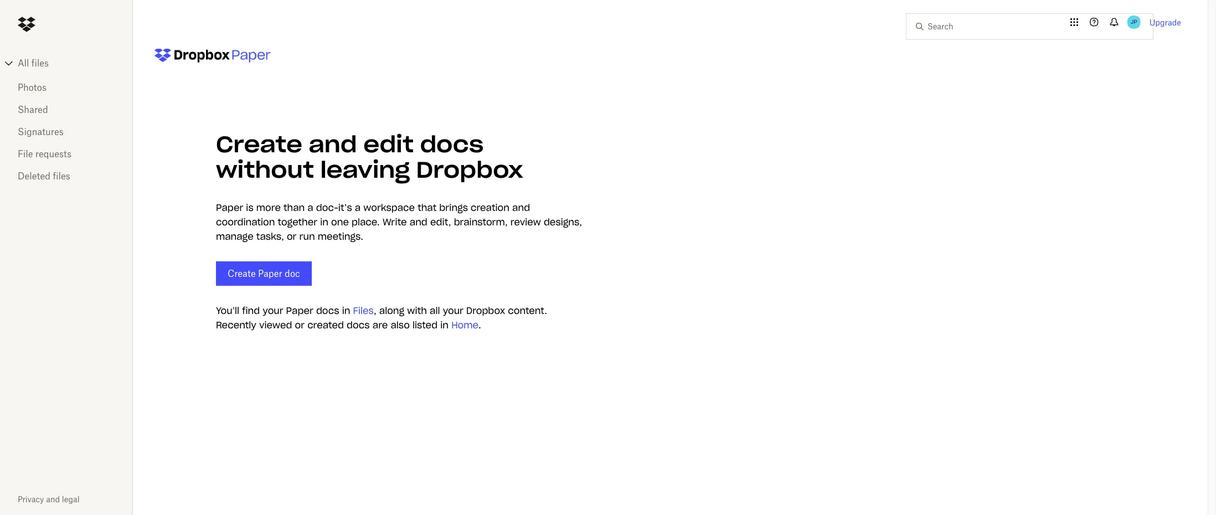 Task type: locate. For each thing, give the bounding box(es) containing it.
jp
[[1131, 18, 1138, 25]]

doc
[[285, 268, 300, 279]]

create
[[216, 130, 302, 158], [228, 268, 256, 279]]

files for all files
[[31, 58, 49, 69]]

in right listed on the bottom left of the page
[[441, 320, 449, 331]]

0 horizontal spatial files
[[31, 58, 49, 69]]

or left the run
[[287, 231, 297, 242]]

dropbox inside create and edit docs without leaving dropbox
[[416, 156, 523, 184]]

file requests
[[18, 148, 72, 160]]

in inside paper is more than a doc-it's a workspace that brings creation and coordination together in one place. write and edit, brainstorm, review designs, manage tasks, or run meetings.
[[320, 217, 329, 228]]

write
[[383, 217, 407, 228]]

1 horizontal spatial paper
[[258, 268, 282, 279]]

your
[[263, 305, 283, 316], [443, 305, 464, 316]]

and
[[309, 130, 357, 158], [512, 202, 530, 213], [410, 217, 428, 228], [46, 495, 60, 504]]

coordination
[[216, 217, 275, 228]]

your right all at bottom left
[[443, 305, 464, 316]]

1 vertical spatial files
[[53, 171, 70, 182]]

2 a from the left
[[355, 202, 361, 213]]

a
[[308, 202, 313, 213], [355, 202, 361, 213]]

or inside paper is more than a doc-it's a workspace that brings creation and coordination together in one place. write and edit, brainstorm, review designs, manage tasks, or run meetings.
[[287, 231, 297, 242]]

it's
[[338, 202, 352, 213]]

run
[[299, 231, 315, 242]]

meetings.
[[318, 231, 363, 242]]

0 horizontal spatial a
[[308, 202, 313, 213]]

in left files link
[[342, 305, 350, 316]]

one
[[331, 217, 349, 228]]

1 vertical spatial in
[[342, 305, 350, 316]]

or down the you'll find your paper docs in files
[[295, 320, 305, 331]]

you'll find your paper docs in files
[[216, 305, 374, 316]]

jp button
[[1126, 13, 1143, 31]]

2 horizontal spatial in
[[441, 320, 449, 331]]

signatures link
[[18, 121, 115, 143]]

create for create paper doc
[[228, 268, 256, 279]]

more
[[256, 202, 281, 213]]

0 vertical spatial or
[[287, 231, 297, 242]]

shared
[[18, 104, 48, 115]]

in
[[320, 217, 329, 228], [342, 305, 350, 316], [441, 320, 449, 331]]

in for also
[[441, 320, 449, 331]]

create inside create and edit docs without leaving dropbox
[[216, 130, 302, 158]]

paper up viewed
[[286, 305, 314, 316]]

all
[[430, 305, 440, 316]]

0 vertical spatial docs
[[420, 130, 484, 158]]

1 a from the left
[[308, 202, 313, 213]]

listed
[[413, 320, 438, 331]]

files
[[31, 58, 49, 69], [53, 171, 70, 182]]

photos
[[18, 82, 47, 93]]

create and edit docs without leaving dropbox
[[216, 130, 523, 184]]

dropbox
[[416, 156, 523, 184], [467, 305, 505, 316]]

brings
[[439, 202, 468, 213]]

are
[[373, 320, 388, 331]]

1 vertical spatial paper
[[258, 268, 282, 279]]

0 vertical spatial files
[[31, 58, 49, 69]]

2 vertical spatial docs
[[347, 320, 370, 331]]

deleted files
[[18, 171, 70, 182]]

brainstorm,
[[454, 217, 508, 228]]

1 vertical spatial dropbox
[[467, 305, 505, 316]]

home image
[[18, 16, 35, 33]]

without
[[216, 156, 314, 184]]

in for coordination
[[320, 217, 329, 228]]

home .
[[452, 320, 481, 331]]

place.
[[352, 217, 380, 228]]

0 horizontal spatial docs
[[316, 305, 339, 316]]

1 vertical spatial or
[[295, 320, 305, 331]]

a right "it's"
[[355, 202, 361, 213]]

edit,
[[430, 217, 451, 228]]

that
[[418, 202, 437, 213]]

paper left doc
[[258, 268, 282, 279]]

create inside button
[[228, 268, 256, 279]]

in inside ', along with all your dropbox content. recently viewed or created docs are also listed in'
[[441, 320, 449, 331]]

2 vertical spatial in
[[441, 320, 449, 331]]

edit
[[364, 130, 414, 158]]

1 vertical spatial docs
[[316, 305, 339, 316]]

0 horizontal spatial paper
[[216, 202, 243, 213]]

files right all in the left of the page
[[31, 58, 49, 69]]

0 horizontal spatial your
[[263, 305, 283, 316]]

1 horizontal spatial docs
[[347, 320, 370, 331]]

with
[[407, 305, 427, 316]]

2 horizontal spatial docs
[[420, 130, 484, 158]]

0 horizontal spatial in
[[320, 217, 329, 228]]

created
[[308, 320, 344, 331]]

paper
[[216, 202, 243, 213], [258, 268, 282, 279], [286, 305, 314, 316]]

docs
[[420, 130, 484, 158], [316, 305, 339, 316], [347, 320, 370, 331]]

0 vertical spatial dropbox
[[416, 156, 523, 184]]

legal
[[62, 495, 80, 504]]

0 vertical spatial paper
[[216, 202, 243, 213]]

2 horizontal spatial paper
[[286, 305, 314, 316]]

1 vertical spatial create
[[228, 268, 256, 279]]

dropbox up brings
[[416, 156, 523, 184]]

file
[[18, 148, 33, 160]]

0 vertical spatial create
[[216, 130, 302, 158]]

review
[[511, 217, 541, 228]]

1 horizontal spatial files
[[53, 171, 70, 182]]

also
[[391, 320, 410, 331]]

content.
[[508, 305, 547, 316]]

paper left is
[[216, 202, 243, 213]]

0 vertical spatial in
[[320, 217, 329, 228]]

paper is more than a doc-it's a workspace that brings creation and coordination together in one place. write and edit, brainstorm, review designs, manage tasks, or run meetings.
[[216, 202, 582, 242]]

files for deleted files
[[53, 171, 70, 182]]

2 your from the left
[[443, 305, 464, 316]]

photos link
[[18, 76, 115, 99]]

your inside ', along with all your dropbox content. recently viewed or created docs are also listed in'
[[443, 305, 464, 316]]

or
[[287, 231, 297, 242], [295, 320, 305, 331]]

docs inside create and edit docs without leaving dropbox
[[420, 130, 484, 158]]

1 horizontal spatial your
[[443, 305, 464, 316]]

creation
[[471, 202, 510, 213]]

1 horizontal spatial a
[[355, 202, 361, 213]]

all files link
[[18, 57, 133, 70]]

your up viewed
[[263, 305, 283, 316]]

all
[[18, 58, 29, 69]]

a right than
[[308, 202, 313, 213]]

dropbox up .
[[467, 305, 505, 316]]

files link
[[353, 305, 374, 316]]

files down file requests link
[[53, 171, 70, 182]]

in down "doc-"
[[320, 217, 329, 228]]

create paper doc
[[228, 268, 300, 279]]



Task type: vqa. For each thing, say whether or not it's contained in the screenshot.
BACKUP
no



Task type: describe. For each thing, give the bounding box(es) containing it.
and inside create and edit docs without leaving dropbox
[[309, 130, 357, 158]]

requests
[[35, 148, 72, 160]]

Search text field
[[928, 20, 1131, 33]]

home link
[[452, 320, 479, 331]]

dropbox paper logo image
[[153, 45, 272, 64]]

privacy
[[18, 495, 44, 504]]

privacy and legal link
[[18, 495, 133, 504]]

paper inside button
[[258, 268, 282, 279]]

shared link
[[18, 99, 115, 121]]

1 horizontal spatial in
[[342, 305, 350, 316]]

,
[[374, 305, 377, 316]]

signatures
[[18, 126, 64, 137]]

find
[[242, 305, 260, 316]]

all files
[[18, 58, 49, 69]]

tasks,
[[256, 231, 284, 242]]

create paper doc button
[[216, 261, 312, 286]]

, along with all your dropbox content. recently viewed or created docs are also listed in
[[216, 305, 547, 331]]

viewed
[[259, 320, 292, 331]]

dropbox inside ', along with all your dropbox content. recently viewed or created docs are also listed in'
[[467, 305, 505, 316]]

leaving
[[321, 156, 410, 184]]

is
[[246, 202, 254, 213]]

docs inside ', along with all your dropbox content. recently viewed or created docs are also listed in'
[[347, 320, 370, 331]]

manage
[[216, 231, 254, 242]]

workspace
[[364, 202, 415, 213]]

than
[[284, 202, 305, 213]]

along
[[379, 305, 405, 316]]

doc-
[[316, 202, 338, 213]]

privacy and legal
[[18, 495, 80, 504]]

deleted files link
[[18, 165, 115, 187]]

designs,
[[544, 217, 582, 228]]

paper inside paper is more than a doc-it's a workspace that brings creation and coordination together in one place. write and edit, brainstorm, review designs, manage tasks, or run meetings.
[[216, 202, 243, 213]]

.
[[479, 320, 481, 331]]

file requests link
[[18, 143, 115, 165]]

files
[[353, 305, 374, 316]]

2 vertical spatial paper
[[286, 305, 314, 316]]

together
[[278, 217, 318, 228]]

you'll
[[216, 305, 239, 316]]

upgrade
[[1150, 17, 1182, 27]]

deleted
[[18, 171, 50, 182]]

1 your from the left
[[263, 305, 283, 316]]

or inside ', along with all your dropbox content. recently viewed or created docs are also listed in'
[[295, 320, 305, 331]]

recently
[[216, 320, 256, 331]]

upgrade link
[[1150, 17, 1182, 27]]

create for create and edit docs without leaving dropbox
[[216, 130, 302, 158]]

home
[[452, 320, 479, 331]]



